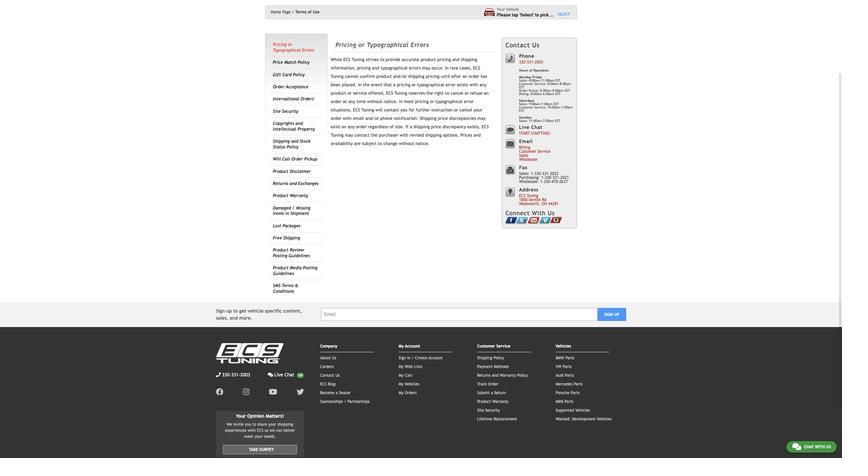 Task type: locate. For each thing, give the bounding box(es) containing it.
blog
[[328, 382, 336, 387]]

address
[[519, 187, 539, 193]]

select link
[[558, 12, 570, 17]]

to inside we invite you to share your shopping experiences with ecs so we can better meet your needs.
[[252, 423, 256, 427]]

typographical down provide
[[381, 66, 408, 71]]

orders down acceptance
[[301, 97, 314, 102]]

terms right page
[[295, 10, 307, 14]]

price match policy link
[[273, 60, 310, 65]]

0 horizontal spatial you
[[245, 423, 251, 427]]

site for the rightmost site security 'link'
[[477, 408, 484, 413]]

in
[[285, 211, 289, 216]]

2 my from the top
[[399, 365, 404, 369]]

chat for live chat
[[285, 372, 294, 378]]

to left "share"
[[252, 423, 256, 427]]

ecs inside the address ecs tuning 1000 seville rd wadsworth, oh 44281
[[519, 194, 526, 199]]

product warranty
[[273, 193, 308, 198], [477, 400, 509, 404]]

1 horizontal spatial comments image
[[792, 443, 802, 451]]

0 horizontal spatial sign
[[216, 309, 225, 314]]

1 vertical spatial guidelines
[[273, 271, 294, 276]]

0 horizontal spatial 2003
[[240, 372, 250, 378]]

to inside the your vehicle please tap 'select' to pick a vehicle
[[535, 12, 539, 17]]

rare
[[450, 66, 458, 71]]

330- down phone
[[519, 60, 527, 65]]

wholesale link
[[519, 157, 538, 162]]

notification.
[[394, 116, 419, 121]]

errors
[[411, 41, 429, 48], [302, 48, 314, 53]]

or up reserves
[[412, 82, 416, 87]]

shopping
[[278, 423, 293, 427]]

guidelines inside product review posting guidelines
[[289, 254, 310, 259]]

shipping down further
[[420, 116, 437, 121]]

vehicles up wanted: development vehicles link
[[575, 408, 590, 413]]

twitter logo image
[[297, 389, 304, 396]]

1 horizontal spatial posting
[[303, 266, 318, 271]]

2003 up the instagram logo on the left bottom
[[240, 372, 250, 378]]

parts up 'porsche parts'
[[574, 382, 583, 387]]

will call order pickup link
[[273, 157, 317, 162]]

live up start
[[519, 124, 530, 130]]

0 vertical spatial price
[[438, 116, 448, 121]]

0 horizontal spatial and/or
[[365, 116, 379, 121]]

1 vertical spatial chat
[[285, 372, 294, 378]]

1 horizontal spatial 2003
[[535, 60, 543, 65]]

2 horizontal spatial sign
[[605, 313, 613, 317]]

site
[[273, 109, 281, 114], [477, 408, 484, 413]]

contact up phone
[[384, 108, 399, 113]]

330- down 2022
[[544, 180, 552, 184]]

facebook logo image
[[216, 389, 223, 396]]

shipping inside while ecs tuning strives to provide accurate product pricing and shipping information, pricing and typographical errors may occur. in rare cases, ecs tuning cannot confirm product and/or shipping pricing until after an order has been placed. in the event that a pricing or typographical error exists with any product or service offered, ecs tuning reserves the right to cancel or refuse an order at any time without notice. in most pricing or typographical error situations, ecs tuning will contact you for further instruction or cancel your order with email and/or phone notification. shipping price discrepancies may exist on any order regardless of size. if a shipping price discrepancy exists, ecs tuning may contact the purchaser with revised shipping options. prices and availability are subject to change without notice.
[[420, 116, 437, 121]]

1 vertical spatial /
[[412, 356, 414, 361]]

1 horizontal spatial contact
[[384, 108, 399, 113]]

international
[[273, 97, 299, 102]]

and/or down provide
[[393, 74, 407, 79]]

contact us
[[506, 41, 540, 49], [320, 373, 340, 378]]

card
[[282, 72, 292, 77]]

product down 'been'
[[331, 91, 346, 96]]

security
[[282, 109, 298, 114], [485, 408, 500, 413]]

product for product review posting guidelines "link"
[[273, 248, 288, 253]]

posting inside product media posting guidelines
[[303, 266, 318, 271]]

parts for mercedes parts
[[574, 382, 583, 387]]

you inside while ecs tuning strives to provide accurate product pricing and shipping information, pricing and typographical errors may occur. in rare cases, ecs tuning cannot confirm product and/or shipping pricing until after an order has been placed. in the event that a pricing or typographical error exists with any product or service offered, ecs tuning reserves the right to cancel or refuse an order at any time without notice. in most pricing or typographical error situations, ecs tuning will contact you for further instruction or cancel your order with email and/or phone notification. shipping price discrepancies may exist on any order regardless of size. if a shipping price discrepancy exists, ecs tuning may contact the purchaser with revised shipping options. prices and availability are subject to change without notice.
[[401, 108, 408, 113]]

8:00am- up status:
[[529, 79, 541, 82]]

up inside sign up to get vehicle specific content, sales, and more.
[[226, 309, 232, 314]]

my vehicles link
[[399, 382, 420, 387]]

7:00pm right 9:00am-
[[562, 106, 573, 109]]

at
[[343, 99, 347, 104]]

until
[[441, 74, 450, 79]]

1 vertical spatial live
[[275, 372, 283, 378]]

0 horizontal spatial contact
[[355, 133, 370, 138]]

of left the size.
[[390, 124, 394, 129]]

0 horizontal spatial terms
[[282, 284, 294, 289]]

product warranty link down "returns and exchanges"
[[273, 193, 308, 198]]

sign inside sign up to get vehicle specific content, sales, and more.
[[216, 309, 225, 314]]

0 horizontal spatial /
[[292, 206, 295, 211]]

are
[[354, 141, 361, 146]]

friday
[[532, 75, 542, 79]]

site security link
[[273, 109, 298, 114], [477, 408, 500, 413]]

0 vertical spatial without
[[367, 99, 382, 104]]

any
[[480, 82, 487, 87], [348, 99, 355, 104], [348, 124, 355, 129]]

product inside product media posting guidelines
[[273, 266, 288, 271]]

returns and warranty policy
[[477, 373, 528, 378]]

product media posting guidelines link
[[273, 266, 318, 276]]

parts down mercedes parts link
[[571, 391, 580, 396]]

1 horizontal spatial product
[[377, 74, 392, 79]]

stock
[[300, 139, 310, 144]]

sign in / create account link
[[399, 356, 443, 361]]

1 vertical spatial account
[[428, 356, 443, 361]]

comments image
[[268, 373, 273, 377], [792, 443, 802, 451]]

2 vertical spatial your
[[255, 435, 263, 440]]

0 horizontal spatial vehicle
[[248, 309, 264, 314]]

you
[[401, 108, 408, 113], [245, 423, 251, 427]]

&
[[295, 284, 298, 289]]

service up wholesale
[[538, 149, 551, 154]]

330-331-2003 link up the instagram logo on the left bottom
[[216, 372, 250, 379]]

refuse
[[470, 91, 483, 96]]

guidelines inside product media posting guidelines
[[273, 271, 294, 276]]

service inside "email billing customer service sales wholesale"
[[538, 149, 551, 154]]

chat inside live chat start chatting!
[[531, 124, 543, 130]]

2 horizontal spatial /
[[412, 356, 414, 361]]

a left dealer
[[336, 391, 338, 396]]

become a dealer link
[[320, 391, 351, 396]]

330-331-2003
[[222, 372, 250, 378]]

you right invite
[[245, 423, 251, 427]]

0 horizontal spatial of
[[308, 10, 312, 14]]

shipping and stock status policy link
[[273, 139, 310, 150]]

1 horizontal spatial your
[[497, 7, 505, 12]]

your inside the your vehicle please tap 'select' to pick a vehicle
[[497, 7, 505, 12]]

tuning down address
[[527, 194, 539, 199]]

10:00am-
[[548, 106, 562, 109]]

vw
[[556, 365, 562, 369]]

error down until
[[446, 82, 456, 87]]

product left the media
[[273, 266, 288, 271]]

shipping inside shipping and stock status policy
[[273, 139, 290, 144]]

1-
[[531, 172, 535, 176], [541, 176, 545, 180], [540, 180, 544, 184]]

and down product disclaimer "link"
[[290, 181, 297, 186]]

and up rare on the top of page
[[452, 57, 460, 62]]

a right if
[[410, 124, 412, 129]]

0 vertical spatial posting
[[273, 254, 287, 259]]

sales: down fax at the top
[[519, 172, 530, 176]]

product
[[421, 57, 436, 62], [377, 74, 392, 79], [331, 91, 346, 96]]

1 vertical spatial site
[[477, 408, 484, 413]]

5 my from the top
[[399, 391, 404, 396]]

sales: left 11:00am-
[[519, 119, 528, 123]]

ecs blog link
[[320, 382, 336, 387]]

331- inside phone 330-331-2003
[[527, 60, 535, 65]]

my left cart
[[399, 373, 404, 378]]

up
[[226, 309, 232, 314], [614, 313, 619, 317]]

conditions
[[273, 289, 294, 294]]

may down 'on' on the top of the page
[[345, 133, 353, 138]]

your up please
[[497, 7, 505, 12]]

a right 'pick'
[[550, 12, 553, 17]]

address ecs tuning 1000 seville rd wadsworth, oh 44281
[[519, 187, 559, 207]]

sales:
[[519, 79, 528, 82], [519, 102, 528, 106], [519, 119, 528, 123], [519, 172, 530, 176]]

an right refuse
[[484, 91, 489, 96]]

1000
[[519, 198, 528, 203]]

take survey button
[[223, 446, 297, 455]]

customer inside "email billing customer service sales wholesale"
[[519, 149, 536, 154]]

and up property
[[296, 121, 303, 126]]

while ecs tuning strives to provide accurate product pricing and shipping information, pricing and typographical errors may occur. in rare cases, ecs tuning cannot confirm product and/or shipping pricing until after an order has been placed. in the event that a pricing or typographical error exists with any product or service offered, ecs tuning reserves the right to cancel or refuse an order at any time without notice. in most pricing or typographical error situations, ecs tuning will contact you for further instruction or cancel your order with email and/or phone notification. shipping price discrepancies may exist on any order regardless of size. if a shipping price discrepancy exists, ecs tuning may contact the purchaser with revised shipping options. prices and availability are subject to change without notice.
[[331, 57, 489, 146]]

to left get
[[233, 309, 238, 314]]

without down offered, at the top left
[[367, 99, 382, 104]]

my left wish
[[399, 365, 404, 369]]

tuning up the most
[[395, 91, 407, 96]]

and right sales,
[[230, 316, 238, 321]]

ecs left so at the bottom left of the page
[[257, 429, 264, 434]]

and
[[452, 57, 460, 62], [372, 66, 379, 71], [296, 121, 303, 126], [474, 133, 481, 138], [291, 139, 298, 144], [290, 181, 297, 186], [230, 316, 238, 321], [492, 373, 499, 378]]

meet
[[244, 435, 254, 440]]

order down email
[[356, 124, 367, 129]]

discrepancies
[[449, 116, 476, 121]]

error down refuse
[[464, 99, 474, 104]]

order up "exist"
[[331, 116, 342, 121]]

2 horizontal spatial chat
[[804, 445, 814, 450]]

1 vertical spatial posting
[[303, 266, 318, 271]]

0 vertical spatial any
[[480, 82, 487, 87]]

of inside hours of operation monday-friday sales: 8:00am-11:00pm est customer service: 8:00am-8:00pm est order status: 8:00am-8:00pm est billing: 8:00am-6:00pm est saturdays sales: 9:00am-7:00pm est customer service: 10:00am-7:00pm est sundays sales: 11:00am-7:00pm est
[[529, 69, 532, 72]]

ecs inside we invite you to share your shopping experiences with ecs so we can better meet your needs.
[[257, 429, 264, 434]]

any right 'on' on the top of the page
[[348, 124, 355, 129]]

sign inside button
[[605, 313, 613, 317]]

warranty down "returns and exchanges"
[[290, 193, 308, 198]]

the left right
[[426, 91, 433, 96]]

sign
[[216, 309, 225, 314], [605, 313, 613, 317], [399, 356, 406, 361]]

1 vertical spatial service:
[[535, 106, 547, 109]]

0 horizontal spatial posting
[[273, 254, 287, 259]]

0 vertical spatial product warranty link
[[273, 193, 308, 198]]

0 vertical spatial notice.
[[384, 99, 398, 104]]

and inside sign up to get vehicle specific content, sales, and more.
[[230, 316, 238, 321]]

any right at
[[348, 99, 355, 104]]

0 vertical spatial warranty
[[290, 193, 308, 198]]

1 vertical spatial 2003
[[240, 372, 250, 378]]

comments image for chat
[[792, 443, 802, 451]]

will call order pickup
[[273, 157, 317, 162]]

my orders
[[399, 391, 417, 396]]

0 vertical spatial contact us
[[506, 41, 540, 49]]

lists
[[414, 365, 422, 369]]

returns
[[273, 181, 288, 186], [477, 373, 491, 378]]

1 vertical spatial an
[[484, 91, 489, 96]]

posting inside product review posting guidelines
[[273, 254, 287, 259]]

0 horizontal spatial an
[[463, 74, 467, 79]]

error
[[446, 82, 456, 87], [464, 99, 474, 104]]

0 vertical spatial may
[[422, 66, 430, 71]]

wholesale:
[[519, 180, 539, 184]]

my for my account
[[399, 344, 404, 349]]

while
[[331, 57, 342, 62]]

1 horizontal spatial without
[[399, 141, 414, 146]]

product warranty down submit a return
[[477, 400, 509, 404]]

tuning down "exist"
[[331, 133, 344, 138]]

your for your vehicle please tap 'select' to pick a vehicle
[[497, 7, 505, 12]]

a right that
[[393, 82, 396, 87]]

0 vertical spatial terms
[[295, 10, 307, 14]]

comments image left live chat
[[268, 373, 273, 377]]

order left status:
[[519, 89, 528, 92]]

product down will
[[273, 169, 288, 174]]

4 sales: from the top
[[519, 172, 530, 176]]

my for my orders
[[399, 391, 404, 396]]

0 vertical spatial site
[[273, 109, 281, 114]]

sponsorships
[[320, 400, 343, 404]]

been
[[331, 82, 341, 87]]

you left "for"
[[401, 108, 408, 113]]

0 vertical spatial chat
[[531, 124, 543, 130]]

in left the most
[[399, 99, 403, 104]]

2 horizontal spatial your
[[474, 108, 483, 113]]

comments image inside chat with us link
[[792, 443, 802, 451]]

select
[[558, 12, 570, 16]]

my down my cart link
[[399, 382, 404, 387]]

account up "sign in / create account" at the bottom
[[405, 344, 420, 349]]

property
[[298, 127, 315, 132]]

my wish lists
[[399, 365, 422, 369]]

0 horizontal spatial returns
[[273, 181, 288, 186]]

parts for audi parts
[[565, 373, 574, 378]]

notice. down revised
[[416, 141, 430, 146]]

and left stock
[[291, 139, 298, 144]]

your down refuse
[[474, 108, 483, 113]]

2 horizontal spatial the
[[426, 91, 433, 96]]

0 horizontal spatial comments image
[[268, 373, 273, 377]]

parts up mercedes parts link
[[565, 373, 574, 378]]

1 vertical spatial your
[[268, 423, 276, 427]]

please
[[497, 12, 511, 17]]

1 vertical spatial of
[[529, 69, 532, 72]]

0 vertical spatial typographical
[[381, 66, 408, 71]]

ecs left the blog
[[320, 382, 327, 387]]

0 horizontal spatial orders
[[301, 97, 314, 102]]

0 vertical spatial of
[[308, 10, 312, 14]]

2 vertical spatial any
[[348, 124, 355, 129]]

1 my from the top
[[399, 344, 404, 349]]

service
[[353, 91, 367, 96]]

sms terms & conditions link
[[273, 284, 298, 294]]

/ inside damaged / missing items in shipment
[[292, 206, 295, 211]]

your opinion matters!
[[236, 414, 284, 419]]

0 horizontal spatial product warranty link
[[273, 193, 308, 198]]

offered,
[[368, 91, 385, 96]]

product warranty for top product warranty 'link'
[[273, 193, 308, 198]]

product inside product review posting guidelines
[[273, 248, 288, 253]]

bmw parts link
[[556, 356, 575, 361]]

1- left 2022
[[541, 176, 545, 180]]

share
[[257, 423, 267, 427]]

warranty for right product warranty 'link'
[[492, 400, 509, 404]]

0 vertical spatial your
[[474, 108, 483, 113]]

your
[[474, 108, 483, 113], [268, 423, 276, 427], [255, 435, 263, 440]]

1 vertical spatial security
[[485, 408, 500, 413]]

0 vertical spatial site security link
[[273, 109, 298, 114]]

vehicle inside the your vehicle please tap 'select' to pick a vehicle
[[554, 12, 568, 17]]

to left 'pick'
[[535, 12, 539, 17]]

sales: down hours
[[519, 79, 528, 82]]

0 vertical spatial returns
[[273, 181, 288, 186]]

price
[[273, 60, 283, 65]]

0 horizontal spatial site security link
[[273, 109, 298, 114]]

1 horizontal spatial vehicle
[[554, 12, 568, 17]]

0 vertical spatial live
[[519, 124, 530, 130]]

supported
[[556, 408, 574, 413]]

audi
[[556, 373, 564, 378]]

pricing or typographical errors up price match policy link
[[273, 42, 314, 53]]

if
[[406, 124, 409, 129]]

2 vertical spatial chat
[[804, 445, 814, 450]]

1 horizontal spatial and/or
[[393, 74, 407, 79]]

1 horizontal spatial returns
[[477, 373, 491, 378]]

0 horizontal spatial service
[[496, 344, 510, 349]]

a inside the your vehicle please tap 'select' to pick a vehicle
[[550, 12, 553, 17]]

email
[[353, 116, 364, 121]]

tuning up 'been'
[[331, 74, 344, 79]]

vehicles down cart
[[405, 382, 420, 387]]

3 my from the top
[[399, 373, 404, 378]]

parts for mini parts
[[565, 400, 574, 404]]

service
[[538, 149, 551, 154], [496, 344, 510, 349]]

track order link
[[477, 382, 498, 387]]

time
[[357, 99, 366, 104]]

0 vertical spatial comments image
[[268, 373, 273, 377]]

vehicle up more.
[[248, 309, 264, 314]]

1 vertical spatial any
[[348, 99, 355, 104]]

posting for product review posting guidelines
[[273, 254, 287, 259]]

pricing or typographical errors up strives
[[336, 41, 429, 48]]

fax
[[519, 165, 528, 170]]

330-
[[519, 60, 527, 65], [535, 172, 542, 176], [545, 176, 553, 180], [544, 180, 552, 184], [222, 372, 231, 378]]

0 vertical spatial contact
[[506, 41, 530, 49]]

1 horizontal spatial the
[[371, 133, 378, 138]]

2 service: from the top
[[535, 106, 547, 109]]

0 horizontal spatial contact us
[[320, 373, 340, 378]]

1 vertical spatial site security link
[[477, 408, 500, 413]]

4 my from the top
[[399, 382, 404, 387]]

product warranty link down submit a return
[[477, 400, 509, 404]]

mini parts
[[556, 400, 574, 404]]

orders for international orders
[[301, 97, 314, 102]]

parts right the "vw"
[[563, 365, 572, 369]]

orders for my orders
[[405, 391, 417, 396]]

posting
[[273, 254, 287, 259], [303, 266, 318, 271]]

0 vertical spatial 2003
[[535, 60, 543, 65]]

a
[[550, 12, 553, 17], [393, 82, 396, 87], [410, 124, 412, 129], [336, 391, 338, 396], [491, 391, 493, 396]]

of for terms
[[308, 10, 312, 14]]

up for sign up
[[614, 313, 619, 317]]

my account
[[399, 344, 420, 349]]

and inside shipping and stock status policy
[[291, 139, 298, 144]]

2 vertical spatial the
[[371, 133, 378, 138]]

parts for bmw parts
[[566, 356, 575, 361]]

product down the submit
[[477, 400, 491, 404]]

product
[[273, 169, 288, 174], [273, 193, 288, 198], [273, 248, 288, 253], [273, 266, 288, 271], [477, 400, 491, 404]]

returns down 'product disclaimer'
[[273, 181, 288, 186]]

sales: inside fax sales: 1-330-331-2022 purchasing: 1-330-331-2021 wholesale: 1-330-470-2637
[[519, 172, 530, 176]]

product media posting guidelines
[[273, 266, 318, 276]]

typographical up right
[[417, 82, 444, 87]]

live inside live chat start chatting!
[[519, 124, 530, 130]]

typographical inside pricing or typographical errors
[[273, 48, 301, 53]]

guidelines for review
[[289, 254, 310, 259]]

1 vertical spatial returns
[[477, 373, 491, 378]]

submit
[[477, 391, 490, 396]]

shipping up revised
[[414, 124, 430, 129]]

up inside button
[[614, 313, 619, 317]]

mini parts link
[[556, 400, 574, 404]]

1 vertical spatial you
[[245, 423, 251, 427]]

typographical up instruction
[[436, 99, 463, 104]]

1 sales: from the top
[[519, 79, 528, 82]]

in up "service"
[[358, 82, 362, 87]]

1 horizontal spatial of
[[390, 124, 394, 129]]

sign for sign up to get vehicle specific content, sales, and more.
[[216, 309, 225, 314]]

and/or
[[393, 74, 407, 79], [365, 116, 379, 121]]

become a dealer
[[320, 391, 351, 396]]

comments image inside live chat link
[[268, 373, 273, 377]]

Email email field
[[321, 308, 598, 321]]

1 horizontal spatial 330-331-2003 link
[[519, 60, 543, 65]]

free shipping
[[273, 236, 300, 241]]

0 vertical spatial orders
[[301, 97, 314, 102]]

est
[[555, 79, 561, 82], [519, 85, 525, 89], [565, 89, 570, 92], [555, 92, 561, 96], [554, 102, 559, 106], [519, 109, 525, 113], [555, 119, 561, 123]]

1 vertical spatial orders
[[405, 391, 417, 396]]

errors up price match policy
[[302, 48, 314, 53]]

product warranty for right product warranty 'link'
[[477, 400, 509, 404]]

warranty down return
[[492, 400, 509, 404]]



Task type: describe. For each thing, give the bounding box(es) containing it.
terms of use
[[295, 10, 320, 14]]

of inside while ecs tuning strives to provide accurate product pricing and shipping information, pricing and typographical errors may occur. in rare cases, ecs tuning cannot confirm product and/or shipping pricing until after an order has been placed. in the event that a pricing or typographical error exists with any product or service offered, ecs tuning reserves the right to cancel or refuse an order at any time without notice. in most pricing or typographical error situations, ecs tuning will contact you for further instruction or cancel your order with email and/or phone notification. shipping price discrepancies may exist on any order regardless of size. if a shipping price discrepancy exists, ecs tuning may contact the purchaser with revised shipping options. prices and availability are subject to change without notice.
[[390, 124, 394, 129]]

your inside while ecs tuning strives to provide accurate product pricing and shipping information, pricing and typographical errors may occur. in rare cases, ecs tuning cannot confirm product and/or shipping pricing until after an order has been placed. in the event that a pricing or typographical error exists with any product or service offered, ecs tuning reserves the right to cancel or refuse an order at any time without notice. in most pricing or typographical error situations, ecs tuning will contact you for further instruction or cancel your order with email and/or phone notification. shipping price discrepancies may exist on any order regardless of size. if a shipping price discrepancy exists, ecs tuning may contact the purchaser with revised shipping options. prices and availability are subject to change without notice.
[[474, 108, 483, 113]]

ecs right exists,
[[482, 124, 489, 129]]

vehicles right development
[[597, 417, 612, 422]]

1 vertical spatial cancel
[[460, 108, 472, 113]]

1 horizontal spatial an
[[484, 91, 489, 96]]

chat with us
[[804, 445, 831, 450]]

discrepancy
[[443, 124, 466, 129]]

1 vertical spatial typographical
[[417, 82, 444, 87]]

2003 inside 330-331-2003 link
[[240, 372, 250, 378]]

wish
[[405, 365, 413, 369]]

330- up wholesale:
[[535, 172, 542, 176]]

packages
[[283, 223, 300, 229]]

sign up to get vehicle specific content, sales, and more.
[[216, 309, 302, 321]]

porsche
[[556, 391, 570, 396]]

1 horizontal spatial may
[[422, 66, 430, 71]]

we
[[227, 423, 232, 427]]

or down placed.
[[348, 91, 352, 96]]

prices
[[461, 133, 472, 138]]

vw parts
[[556, 365, 572, 369]]

to right right
[[445, 91, 449, 96]]

1 vertical spatial service
[[496, 344, 510, 349]]

0 vertical spatial 330-331-2003 link
[[519, 60, 543, 65]]

right
[[434, 91, 444, 96]]

vehicle
[[506, 7, 519, 12]]

or down exists
[[465, 91, 469, 96]]

of for hours
[[529, 69, 532, 72]]

mercedes
[[556, 382, 573, 387]]

mini
[[556, 400, 563, 404]]

lifetime
[[477, 417, 492, 422]]

0 horizontal spatial 330-331-2003 link
[[216, 372, 250, 379]]

on
[[342, 124, 347, 129]]

or up confirm
[[358, 41, 365, 48]]

or up instruction
[[430, 99, 434, 104]]

will
[[376, 108, 383, 113]]

shipping right revised
[[425, 133, 442, 138]]

1 service: from the top
[[535, 82, 547, 86]]

take survey link
[[223, 446, 297, 455]]

gift card policy
[[273, 72, 305, 77]]

exists
[[457, 82, 468, 87]]

home page
[[271, 10, 291, 14]]

/ for partnerships
[[344, 400, 346, 404]]

pricing up confirm
[[357, 66, 371, 71]]

sign for sign up
[[605, 313, 613, 317]]

1 horizontal spatial contact us
[[506, 41, 540, 49]]

ecs right cases, at the top right of page
[[473, 66, 480, 71]]

1- right wholesale:
[[540, 180, 544, 184]]

0 vertical spatial and/or
[[393, 74, 407, 79]]

1 vertical spatial product
[[377, 74, 392, 79]]

0 vertical spatial account
[[405, 344, 420, 349]]

0 horizontal spatial site security
[[273, 109, 298, 114]]

most
[[404, 99, 414, 104]]

7:00pm down 6:00pm
[[541, 102, 553, 106]]

shipping policy
[[477, 356, 504, 361]]

exchanges
[[298, 181, 319, 186]]

pricing up reserves
[[397, 82, 410, 87]]

8:00am- up 9:00am-
[[531, 92, 543, 96]]

billing:
[[519, 92, 530, 96]]

saturdays
[[519, 99, 534, 103]]

order inside hours of operation monday-friday sales: 8:00am-11:00pm est customer service: 8:00am-8:00pm est order status: 8:00am-8:00pm est billing: 8:00am-6:00pm est saturdays sales: 9:00am-7:00pm est customer service: 10:00am-7:00pm est sundays sales: 11:00am-7:00pm est
[[519, 89, 528, 92]]

shipping down errors
[[408, 74, 425, 79]]

my wish lists link
[[399, 365, 422, 369]]

1 horizontal spatial your
[[268, 423, 276, 427]]

or up discrepancies
[[454, 108, 458, 113]]

cart
[[405, 373, 413, 378]]

hours of operation monday-friday sales: 8:00am-11:00pm est customer service: 8:00am-8:00pm est order status: 8:00am-8:00pm est billing: 8:00am-6:00pm est saturdays sales: 9:00am-7:00pm est customer service: 10:00am-7:00pm est sundays sales: 11:00am-7:00pm est
[[519, 69, 573, 123]]

provide
[[386, 57, 401, 62]]

tuning inside the address ecs tuning 1000 seville rd wadsworth, oh 44281
[[527, 194, 539, 199]]

1 vertical spatial contact
[[355, 133, 370, 138]]

330- right 'phone' icon
[[222, 372, 231, 378]]

with inside we invite you to share your shopping experiences with ecs so we can better meet your needs.
[[248, 429, 256, 434]]

to inside sign up to get vehicle specific content, sales, and more.
[[233, 309, 238, 314]]

or up match
[[288, 42, 292, 47]]

comments image for live
[[268, 373, 273, 377]]

chatting!
[[531, 131, 551, 136]]

ecs tuning image
[[216, 344, 283, 364]]

product for product disclaimer "link"
[[273, 169, 288, 174]]

you inside we invite you to share your shopping experiences with ecs so we can better meet your needs.
[[245, 423, 251, 427]]

damaged
[[273, 206, 291, 211]]

parts for vw parts
[[563, 365, 572, 369]]

0 vertical spatial contact
[[384, 108, 399, 113]]

order right call
[[291, 157, 303, 162]]

3 sales: from the top
[[519, 119, 528, 123]]

my for my wish lists
[[399, 365, 404, 369]]

1 vertical spatial contact
[[320, 373, 334, 378]]

vehicle inside sign up to get vehicle specific content, sales, and more.
[[248, 309, 264, 314]]

2 vertical spatial may
[[345, 133, 353, 138]]

'select'
[[520, 12, 534, 17]]

1 horizontal spatial site security
[[477, 408, 500, 413]]

in left rare on the top of page
[[445, 66, 449, 71]]

a left return
[[491, 391, 493, 396]]

1 horizontal spatial contact
[[506, 41, 530, 49]]

tuning left strives
[[352, 57, 365, 62]]

terms inside sms terms & conditions
[[282, 284, 294, 289]]

placed.
[[342, 82, 357, 87]]

0 vertical spatial an
[[463, 74, 467, 79]]

1 horizontal spatial account
[[428, 356, 443, 361]]

0 horizontal spatial errors
[[302, 48, 314, 53]]

shipping down packages
[[283, 236, 300, 241]]

returns for returns and warranty policy
[[477, 373, 491, 378]]

youtube logo image
[[269, 389, 277, 396]]

get
[[239, 309, 246, 314]]

330- left 2637
[[545, 176, 553, 180]]

0 horizontal spatial pricing
[[273, 42, 287, 47]]

2 vertical spatial typographical
[[436, 99, 463, 104]]

live for live chat
[[275, 372, 283, 378]]

product up damaged
[[273, 193, 288, 198]]

contact us link
[[320, 373, 340, 378]]

information,
[[331, 66, 356, 71]]

your for your opinion matters!
[[236, 414, 246, 419]]

instagram logo image
[[243, 389, 249, 396]]

phone
[[519, 53, 535, 59]]

chat for live chat start chatting!
[[531, 124, 543, 130]]

bmw
[[556, 356, 564, 361]]

pricing or typographical errors link
[[273, 42, 314, 53]]

parts for porsche parts
[[571, 391, 580, 396]]

and down strives
[[372, 66, 379, 71]]

0 vertical spatial security
[[282, 109, 298, 114]]

1- up wholesale:
[[531, 172, 535, 176]]

order up the submit a return link at the right bottom of page
[[488, 382, 498, 387]]

/ for missing
[[292, 206, 295, 211]]

audi parts
[[556, 373, 574, 378]]

1 horizontal spatial typographical
[[367, 41, 409, 48]]

0 horizontal spatial product
[[331, 91, 346, 96]]

330- inside phone 330-331-2003
[[519, 60, 527, 65]]

and down 'payment methods'
[[492, 373, 499, 378]]

my cart link
[[399, 373, 413, 378]]

my for my vehicles
[[399, 382, 404, 387]]

pickup
[[304, 157, 317, 162]]

pricing up the occur.
[[437, 57, 451, 62]]

1 vertical spatial without
[[399, 141, 414, 146]]

will
[[273, 157, 281, 162]]

tuning down time
[[362, 108, 374, 113]]

phone 330-331-2003
[[519, 53, 543, 65]]

phone image
[[216, 373, 221, 377]]

submit a return
[[477, 391, 506, 396]]

submit a return link
[[477, 391, 506, 396]]

order left the has
[[469, 74, 479, 79]]

price match policy
[[273, 60, 310, 65]]

1 horizontal spatial pricing or typographical errors
[[336, 41, 429, 48]]

2 sales: from the top
[[519, 102, 528, 106]]

billing
[[519, 145, 530, 150]]

1 horizontal spatial pricing
[[336, 41, 356, 48]]

that
[[384, 82, 392, 87]]

lifetime replacement link
[[477, 417, 517, 422]]

free
[[273, 236, 282, 241]]

live for live chat start chatting!
[[519, 124, 530, 130]]

ecs blog
[[320, 382, 336, 387]]

exist
[[331, 124, 340, 129]]

vehicles up bmw parts link
[[556, 344, 571, 349]]

product for product media posting guidelines link
[[273, 266, 288, 271]]

0 vertical spatial product
[[421, 57, 436, 62]]

1 vertical spatial notice.
[[416, 141, 430, 146]]

shipping up payment on the right of page
[[477, 356, 492, 361]]

up for sign up to get vehicle specific content, sales, and more.
[[226, 309, 232, 314]]

to right strives
[[380, 57, 384, 62]]

product review posting guidelines
[[273, 248, 310, 259]]

start chatting! link
[[519, 131, 551, 136]]

sms terms & conditions
[[273, 284, 298, 294]]

2 horizontal spatial may
[[477, 116, 486, 121]]

shipping up cases, at the top right of page
[[461, 57, 477, 62]]

payment methods link
[[477, 365, 509, 369]]

order left at
[[331, 99, 342, 104]]

order down gift at the left
[[273, 84, 285, 89]]

posting for product media posting guidelines
[[303, 266, 318, 271]]

can
[[276, 429, 282, 434]]

sign up
[[605, 313, 619, 317]]

my vehicles
[[399, 382, 420, 387]]

and inside copyrights and intellectual property
[[296, 121, 303, 126]]

8:00am- up 6:00pm
[[548, 82, 560, 86]]

product disclaimer link
[[273, 169, 311, 174]]

ecs up email
[[353, 108, 360, 113]]

site for site security 'link' to the left
[[273, 109, 281, 114]]

0 horizontal spatial your
[[255, 435, 263, 440]]

ecs up "information,"
[[343, 57, 351, 62]]

1 vertical spatial warranty
[[500, 373, 516, 378]]

change
[[384, 141, 398, 146]]

fax sales: 1-330-331-2022 purchasing: 1-330-331-2021 wholesale: 1-330-470-2637
[[519, 165, 569, 184]]

pricing down the occur.
[[426, 74, 440, 79]]

seville
[[529, 198, 541, 203]]

live chat link
[[268, 372, 304, 379]]

gift
[[273, 72, 281, 77]]

warranty for top product warranty 'link'
[[290, 193, 308, 198]]

returns and exchanges
[[273, 181, 319, 186]]

to left change
[[378, 141, 382, 146]]

1 vertical spatial 8:00pm
[[553, 89, 564, 92]]

1 horizontal spatial terms
[[295, 10, 307, 14]]

in up wish
[[407, 356, 411, 361]]

0 horizontal spatial error
[[446, 82, 456, 87]]

audi parts link
[[556, 373, 574, 378]]

2003 inside phone 330-331-2003
[[535, 60, 543, 65]]

8:00am- down 11:00pm
[[540, 89, 553, 92]]

my for my cart
[[399, 373, 404, 378]]

and down exists,
[[474, 133, 481, 138]]

policy inside shipping and stock status policy
[[287, 144, 299, 150]]

1 vertical spatial error
[[464, 99, 474, 104]]

product review posting guidelines link
[[273, 248, 310, 259]]

guidelines for media
[[273, 271, 294, 276]]

pick
[[540, 12, 549, 17]]

my cart
[[399, 373, 413, 378]]

0 vertical spatial cancel
[[451, 91, 464, 96]]

1 vertical spatial price
[[431, 124, 441, 129]]

media
[[290, 266, 302, 271]]

1 horizontal spatial product warranty link
[[477, 400, 509, 404]]

for
[[409, 108, 415, 113]]

0 vertical spatial 8:00pm
[[560, 82, 571, 86]]

1 vertical spatial the
[[426, 91, 433, 96]]

sign for sign in / create account
[[399, 356, 406, 361]]

1 horizontal spatial site security link
[[477, 408, 500, 413]]

intellectual
[[273, 127, 296, 132]]

monday-
[[519, 75, 532, 79]]

specific
[[265, 309, 282, 314]]

acceptance
[[286, 84, 308, 89]]

0 vertical spatial the
[[363, 82, 370, 87]]

7:00pm down 10:00am-
[[543, 119, 554, 123]]

0 horizontal spatial pricing or typographical errors
[[273, 42, 314, 53]]

returns for returns and exchanges
[[273, 181, 288, 186]]

ecs down that
[[386, 91, 393, 96]]

0 horizontal spatial notice.
[[384, 99, 398, 104]]

pricing up further
[[415, 99, 429, 104]]

we invite you to share your shopping experiences with ecs so we can better meet your needs.
[[225, 423, 295, 440]]

1 horizontal spatial security
[[485, 408, 500, 413]]

careers link
[[320, 365, 334, 369]]

1 horizontal spatial errors
[[411, 41, 429, 48]]

hours
[[519, 69, 528, 72]]



Task type: vqa. For each thing, say whether or not it's contained in the screenshot.
Parts
yes



